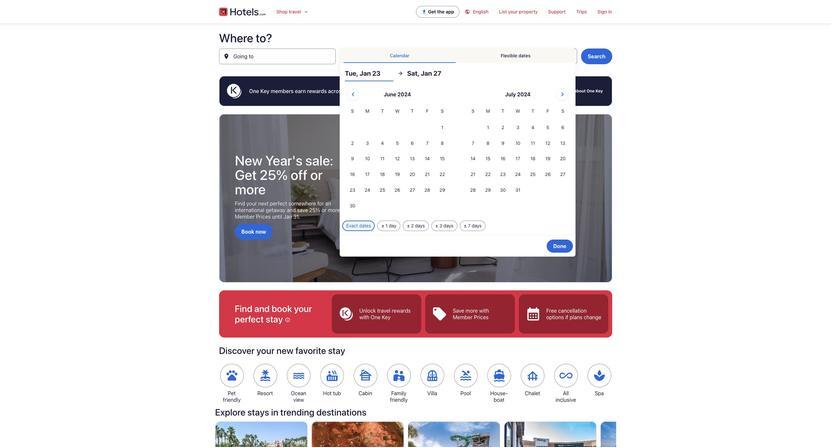 Task type: vqa. For each thing, say whether or not it's contained in the screenshot.
travel
yes



Task type: describe. For each thing, give the bounding box(es) containing it.
1 horizontal spatial 12 button
[[541, 136, 556, 151]]

18 inside july 2024 element
[[531, 156, 536, 161]]

1 29 button from the left
[[435, 183, 450, 198]]

1 15 button from the left
[[435, 151, 450, 166]]

31 button
[[511, 183, 526, 198]]

0 vertical spatial 11 button
[[526, 136, 541, 151]]

more inside save more with member prices
[[466, 308, 478, 314]]

1 horizontal spatial 17 button
[[511, 151, 526, 166]]

explore stays in trending destinations
[[215, 407, 367, 418]]

2024 for june 2024
[[398, 91, 411, 97]]

2 21 button from the left
[[466, 167, 481, 182]]

7 button inside july 2024 element
[[466, 136, 481, 151]]

2 28 button from the left
[[466, 183, 481, 198]]

12 inside june 2024 element
[[395, 156, 400, 161]]

ocean view button
[[286, 364, 312, 403]]

0 horizontal spatial more
[[235, 181, 266, 197]]

and inside new year's sale: get 25% off or more find your next perfect somewhere for an international getaway and save 25% or more with member prices until jan 31.
[[287, 207, 296, 213]]

1 vertical spatial 30 button
[[345, 198, 360, 213]]

small image
[[465, 9, 473, 14]]

one inside unlock travel rewards with one key
[[371, 314, 381, 320]]

trips
[[577, 9, 587, 14]]

book
[[241, 229, 254, 235]]

5 inside june 2024 element
[[396, 140, 399, 146]]

calendar link
[[344, 49, 456, 63]]

1 vertical spatial 24 button
[[360, 183, 375, 198]]

1 vertical spatial 2 button
[[345, 136, 360, 151]]

an
[[325, 201, 331, 207]]

1 horizontal spatial 26 button
[[541, 167, 556, 182]]

2 29 button from the left
[[481, 183, 496, 198]]

0 vertical spatial 2 button
[[496, 120, 511, 135]]

jan left -
[[354, 56, 363, 62]]

chalet button
[[520, 364, 546, 397]]

1 vertical spatial 6 button
[[405, 136, 420, 151]]

get inside new year's sale: get 25% off or more find your next perfect somewhere for an international getaway and save 25% or more with member prices until jan 31.
[[235, 167, 257, 183]]

off
[[291, 167, 307, 183]]

travel for unlock
[[377, 308, 390, 314]]

perfect inside new year's sale: get 25% off or more find your next perfect somewhere for an international getaway and save 25% or more with member prices until jan 31.
[[270, 201, 287, 207]]

0 horizontal spatial 19 button
[[390, 167, 405, 182]]

29 for first 29 button from left
[[440, 187, 445, 193]]

free
[[546, 308, 557, 314]]

house­
[[491, 390, 508, 396]]

2 horizontal spatial key
[[596, 89, 603, 93]]

resort
[[258, 390, 273, 396]]

about
[[575, 89, 586, 93]]

where
[[219, 31, 253, 45]]

favorite
[[296, 345, 326, 356]]

10 inside july 2024 element
[[516, 140, 521, 146]]

0 vertical spatial 2
[[502, 125, 505, 130]]

7 inside july 2024 element
[[472, 140, 475, 146]]

all inclusive button
[[553, 364, 579, 403]]

28 for 2nd 28 button from right
[[425, 187, 430, 193]]

m for june 2024
[[366, 108, 370, 114]]

list your property link
[[494, 5, 543, 18]]

members
[[271, 88, 294, 94]]

25 inside july 2024 element
[[530, 172, 536, 177]]

flexible dates link
[[460, 49, 572, 63]]

with inside save more with member prices
[[479, 308, 489, 314]]

tub
[[333, 390, 341, 396]]

pet friendly
[[223, 390, 241, 403]]

4 s from the left
[[562, 108, 565, 114]]

plans
[[570, 314, 583, 320]]

search button
[[582, 49, 612, 64]]

23 inside july 2024 element
[[500, 172, 506, 177]]

0 horizontal spatial 23 button
[[345, 183, 360, 198]]

11 for top the 11 button
[[531, 140, 535, 146]]

jan right tue,
[[360, 69, 371, 77]]

1 28 button from the left
[[420, 183, 435, 198]]

1 vertical spatial 27 button
[[405, 183, 420, 198]]

1 vertical spatial 2
[[351, 140, 354, 146]]

f for june 2024
[[426, 108, 429, 114]]

0 vertical spatial rewards
[[307, 88, 327, 94]]

spa button
[[587, 364, 612, 397]]

w for june
[[395, 108, 400, 114]]

discover
[[219, 345, 255, 356]]

0 horizontal spatial 11 button
[[375, 151, 390, 166]]

1 horizontal spatial 7
[[468, 223, 471, 228]]

0 vertical spatial 20
[[560, 156, 566, 161]]

year's
[[265, 152, 303, 169]]

2 horizontal spatial one
[[587, 89, 595, 93]]

1 vertical spatial or
[[322, 207, 327, 213]]

2 horizontal spatial and
[[398, 88, 408, 94]]

5 inside july 2024 element
[[547, 125, 550, 130]]

flexible dates
[[501, 53, 531, 58]]

0 horizontal spatial 10 button
[[360, 151, 375, 166]]

1 horizontal spatial 30 button
[[496, 183, 511, 198]]

1 vertical spatial 24
[[365, 187, 370, 193]]

± 2 days
[[407, 223, 425, 228]]

0 horizontal spatial 20
[[410, 172, 415, 177]]

0 horizontal spatial one
[[249, 88, 259, 94]]

1 horizontal spatial 27 button
[[556, 167, 571, 182]]

the
[[437, 9, 445, 14]]

unlock travel rewards with one key
[[359, 308, 411, 320]]

tue, jan 23 button
[[345, 66, 394, 81]]

trips link
[[571, 5, 593, 18]]

13 inside july 2024 element
[[561, 140, 566, 146]]

23 inside june 2024 element
[[350, 187, 355, 193]]

cabin
[[359, 390, 373, 396]]

getaway
[[266, 207, 285, 213]]

if
[[566, 314, 569, 320]]

14 for 14 button inside the july 2024 element
[[471, 156, 476, 161]]

book
[[272, 303, 292, 314]]

trending
[[281, 407, 315, 418]]

expedia,
[[346, 88, 367, 94]]

1 button for 6
[[481, 120, 496, 135]]

jan 23 - jan 27 button
[[340, 49, 457, 64]]

july
[[506, 91, 516, 97]]

chalet
[[525, 390, 540, 396]]

friendly for pet
[[223, 397, 241, 403]]

18 inside june 2024 element
[[380, 172, 385, 177]]

4 t from the left
[[532, 108, 535, 114]]

1 horizontal spatial 18 button
[[526, 151, 541, 166]]

1 vertical spatial 13 button
[[405, 151, 420, 166]]

1 out of 3 element
[[332, 294, 421, 334]]

trailing image
[[304, 9, 309, 14]]

1 horizontal spatial 24
[[515, 172, 521, 177]]

27 inside july 2024 element
[[561, 172, 566, 177]]

villa button
[[420, 364, 445, 397]]

sign in
[[598, 9, 612, 14]]

21 for first the 21 button from the right
[[471, 172, 476, 177]]

support
[[549, 9, 566, 14]]

perfect inside find and book your perfect stay
[[235, 314, 264, 325]]

in inside dropdown button
[[609, 9, 612, 14]]

done
[[554, 243, 567, 249]]

0 horizontal spatial 16 button
[[345, 167, 360, 182]]

pet
[[228, 390, 236, 396]]

1 for 30
[[442, 125, 444, 130]]

1 horizontal spatial 25 button
[[526, 167, 541, 182]]

1 vertical spatial 3 button
[[360, 136, 375, 151]]

0 horizontal spatial 25 button
[[375, 183, 390, 198]]

pet friendly button
[[219, 364, 245, 403]]

somewhere
[[289, 201, 316, 207]]

1 vertical spatial stay
[[328, 345, 345, 356]]

30 inside july 2024 element
[[500, 187, 506, 193]]

1 horizontal spatial 5 button
[[541, 120, 556, 135]]

view
[[293, 397, 304, 403]]

pool button
[[453, 364, 479, 397]]

1 horizontal spatial 13 button
[[556, 136, 571, 151]]

17 inside june 2024 element
[[365, 172, 370, 177]]

25 inside june 2024 element
[[380, 187, 385, 193]]

7 inside june 2024 element
[[426, 140, 429, 146]]

list your property
[[499, 9, 538, 14]]

0 vertical spatial get
[[428, 9, 436, 14]]

14 button inside july 2024 element
[[466, 151, 481, 166]]

save more with member prices
[[453, 308, 489, 320]]

destinations
[[317, 407, 367, 418]]

change
[[584, 314, 602, 320]]

1 horizontal spatial 4 button
[[526, 120, 541, 135]]

0 vertical spatial 9 button
[[496, 136, 511, 151]]

9 for the top 9 button
[[502, 140, 505, 146]]

options
[[546, 314, 564, 320]]

26 for the rightmost 26 button
[[545, 172, 551, 177]]

rewards inside unlock travel rewards with one key
[[392, 308, 411, 314]]

new
[[235, 152, 262, 169]]

exact dates
[[346, 223, 371, 228]]

jan inside new year's sale: get 25% off or more find your next perfect somewhere for an international getaway and save 25% or more with member prices until jan 31.
[[284, 214, 292, 220]]

where to?
[[219, 31, 272, 45]]

book now
[[241, 229, 266, 235]]

5 button inside june 2024 element
[[390, 136, 405, 151]]

june 2024 element
[[345, 108, 450, 214]]

resort button
[[253, 364, 278, 397]]

prices inside new year's sale: get 25% off or more find your next perfect somewhere for an international getaway and save 25% or more with member prices until jan 31.
[[256, 214, 271, 220]]

jan 23 - jan 27
[[354, 56, 391, 62]]

shop travel button
[[271, 5, 314, 18]]

learn about one key
[[563, 89, 603, 93]]

done button
[[547, 240, 573, 253]]

31.
[[293, 214, 300, 220]]

2 s from the left
[[441, 108, 444, 114]]

± 1 day
[[382, 223, 397, 228]]

family friendly
[[390, 390, 408, 403]]

1 horizontal spatial 16 button
[[496, 151, 511, 166]]

jan inside 'button'
[[421, 69, 432, 77]]

0 horizontal spatial key
[[261, 88, 270, 94]]

all
[[563, 390, 569, 396]]

4 for left 4 button
[[381, 140, 384, 146]]

8 inside july 2024 element
[[487, 140, 490, 146]]

1 vertical spatial more
[[328, 207, 340, 213]]

application inside "new year's sale: get 25% off or more" main content
[[345, 87, 571, 214]]

learn
[[563, 89, 574, 93]]

your right list at the right
[[508, 9, 518, 14]]

0 vertical spatial or
[[310, 167, 323, 183]]

house­ boat
[[491, 390, 508, 403]]

15 for first 15 button from the right
[[486, 156, 491, 161]]

1 horizontal spatial 24 button
[[511, 167, 526, 182]]

0 horizontal spatial 20 button
[[405, 167, 420, 182]]

1 horizontal spatial 23 button
[[496, 167, 511, 182]]

to?
[[256, 31, 272, 45]]

± 3 days
[[436, 223, 454, 228]]

free cancellation options if plans change
[[546, 308, 602, 320]]

2 15 button from the left
[[481, 151, 496, 166]]

until
[[272, 214, 282, 220]]

shop travel
[[277, 9, 301, 14]]

friendly for family
[[390, 397, 408, 403]]

prices inside save more with member prices
[[474, 314, 489, 320]]

sat, jan 27 button
[[407, 66, 456, 81]]

and inside find and book your perfect stay
[[254, 303, 270, 314]]

7 button inside june 2024 element
[[420, 136, 435, 151]]

27 inside 'button'
[[434, 69, 442, 77]]

explore
[[215, 407, 246, 418]]

1 t from the left
[[381, 108, 384, 114]]

july 2024 element
[[466, 108, 571, 198]]

boat
[[494, 390, 508, 403]]

days for ± 2 days
[[415, 223, 425, 228]]

26 for bottommost 26 button
[[395, 187, 400, 193]]

get the app link
[[416, 6, 460, 18]]

0 horizontal spatial 4 button
[[375, 136, 390, 151]]

earn
[[295, 88, 306, 94]]

now
[[256, 229, 266, 235]]

flexible
[[501, 53, 518, 58]]

hot tub
[[323, 390, 341, 396]]

dates for exact dates
[[359, 223, 371, 228]]

0 vertical spatial 20 button
[[556, 151, 571, 166]]

sat, jan 27
[[407, 69, 442, 77]]

your inside find and book your perfect stay
[[294, 303, 312, 314]]

days for ± 3 days
[[444, 223, 454, 228]]

1 horizontal spatial 10 button
[[511, 136, 526, 151]]

1 vertical spatial 26 button
[[390, 183, 405, 198]]



Task type: locate. For each thing, give the bounding box(es) containing it.
1 horizontal spatial 16
[[501, 156, 506, 161]]

2 vertical spatial 3
[[440, 223, 443, 228]]

tue,
[[345, 69, 358, 77]]

2 21 from the left
[[471, 172, 476, 177]]

8 button inside july 2024 element
[[481, 136, 496, 151]]

0 vertical spatial 3
[[517, 125, 520, 130]]

m inside june 2024 element
[[366, 108, 370, 114]]

0 vertical spatial 5
[[547, 125, 550, 130]]

1 s from the left
[[351, 108, 354, 114]]

1 vertical spatial member
[[453, 314, 473, 320]]

and
[[398, 88, 408, 94], [287, 207, 296, 213], [254, 303, 270, 314]]

w for july
[[516, 108, 520, 114]]

2 15 from the left
[[486, 156, 491, 161]]

29 for first 29 button from the right
[[485, 187, 491, 193]]

0 horizontal spatial 12
[[395, 156, 400, 161]]

1 horizontal spatial 15 button
[[481, 151, 496, 166]]

21 inside june 2024 element
[[425, 172, 430, 177]]

1 vertical spatial with
[[479, 308, 489, 314]]

0 vertical spatial 11
[[531, 140, 535, 146]]

25% down for in the left top of the page
[[309, 207, 320, 213]]

2 w from the left
[[516, 108, 520, 114]]

29 inside june 2024 element
[[440, 187, 445, 193]]

1 inside july 2024 element
[[487, 125, 489, 130]]

15
[[440, 156, 445, 161], [486, 156, 491, 161]]

m for july 2024
[[486, 108, 490, 114]]

find inside find and book your perfect stay
[[235, 303, 253, 314]]

sat,
[[407, 69, 420, 77]]

1 horizontal spatial 19 button
[[541, 151, 556, 166]]

3 inside july 2024 element
[[517, 125, 520, 130]]

travel
[[289, 9, 301, 14], [377, 308, 390, 314]]

1 14 button from the left
[[420, 151, 435, 166]]

14 inside july 2024 element
[[471, 156, 476, 161]]

29
[[440, 187, 445, 193], [485, 187, 491, 193]]

2 days from the left
[[444, 223, 454, 228]]

previous month image
[[349, 90, 357, 98]]

w inside july 2024 element
[[516, 108, 520, 114]]

0 horizontal spatial 29 button
[[435, 183, 450, 198]]

1 vertical spatial 12 button
[[390, 151, 405, 166]]

6 for 6 button to the bottom
[[411, 140, 414, 146]]

one
[[249, 88, 259, 94], [587, 89, 595, 93], [371, 314, 381, 320]]

0 horizontal spatial 1
[[386, 223, 388, 228]]

dates right the exact
[[359, 223, 371, 228]]

or down for in the left top of the page
[[322, 207, 327, 213]]

1 21 button from the left
[[420, 167, 435, 182]]

one key members earn rewards across expedia, hotels.com, and vrbo
[[249, 88, 421, 94]]

1 ± from the left
[[382, 223, 385, 228]]

0 horizontal spatial f
[[426, 108, 429, 114]]

exact
[[346, 223, 358, 228]]

2 button
[[496, 120, 511, 135], [345, 136, 360, 151]]

16
[[501, 156, 506, 161], [350, 172, 355, 177]]

0 vertical spatial 9
[[502, 140, 505, 146]]

vrbo
[[409, 88, 421, 94]]

19 for the right 19 button
[[546, 156, 551, 161]]

26 inside june 2024 element
[[395, 187, 400, 193]]

17
[[516, 156, 521, 161], [365, 172, 370, 177]]

dates for flexible dates
[[519, 53, 531, 58]]

member down international
[[235, 214, 255, 220]]

6 inside june 2024 element
[[411, 140, 414, 146]]

1 horizontal spatial w
[[516, 108, 520, 114]]

stay left xsmall icon
[[266, 314, 283, 325]]

with inside unlock travel rewards with one key
[[359, 314, 369, 320]]

m inside july 2024 element
[[486, 108, 490, 114]]

new year's sale: get 25% off or more main content
[[0, 24, 832, 447]]

0 horizontal spatial 14
[[425, 156, 430, 161]]

inclusive
[[556, 397, 577, 403]]

0 vertical spatial 12 button
[[541, 136, 556, 151]]

21 inside july 2024 element
[[471, 172, 476, 177]]

travel for shop
[[289, 9, 301, 14]]

8 button inside june 2024 element
[[435, 136, 450, 151]]

1 horizontal spatial 21
[[471, 172, 476, 177]]

1 15 from the left
[[440, 156, 445, 161]]

31
[[516, 187, 521, 193]]

25% left off
[[260, 167, 288, 183]]

2 friendly from the left
[[390, 397, 408, 403]]

1 vertical spatial rewards
[[392, 308, 411, 314]]

30 left 31
[[500, 187, 506, 193]]

1 find from the top
[[235, 201, 245, 207]]

1 inside june 2024 element
[[442, 125, 444, 130]]

friendly
[[223, 397, 241, 403], [390, 397, 408, 403]]

w inside june 2024 element
[[395, 108, 400, 114]]

new year's sale: get 25% off or more find your next perfect somewhere for an international getaway and save 25% or more with member prices until jan 31.
[[235, 152, 351, 220]]

tab list inside "new year's sale: get 25% off or more" main content
[[340, 49, 576, 63]]

8 inside june 2024 element
[[441, 140, 444, 146]]

0 horizontal spatial 6
[[411, 140, 414, 146]]

0 vertical spatial stay
[[266, 314, 283, 325]]

1 14 from the left
[[425, 156, 430, 161]]

2 vertical spatial 2
[[411, 223, 414, 228]]

across
[[328, 88, 344, 94]]

2 7 button from the left
[[466, 136, 481, 151]]

find and book your perfect stay
[[235, 303, 312, 325]]

search
[[588, 53, 606, 59]]

0 vertical spatial 25
[[530, 172, 536, 177]]

1 horizontal spatial 26
[[545, 172, 551, 177]]

± for ± 3 days
[[436, 223, 438, 228]]

2 m from the left
[[486, 108, 490, 114]]

next month image
[[559, 90, 567, 98]]

villa
[[428, 390, 437, 396]]

1 f from the left
[[426, 108, 429, 114]]

friendly down pet
[[223, 397, 241, 403]]

pool
[[461, 390, 471, 396]]

28 for 1st 28 button from the right
[[470, 187, 476, 193]]

30 button up the exact
[[345, 198, 360, 213]]

0 vertical spatial 6
[[562, 125, 565, 130]]

28
[[425, 187, 430, 193], [470, 187, 476, 193]]

more down an
[[328, 207, 340, 213]]

1 horizontal spatial 5
[[547, 125, 550, 130]]

find
[[235, 201, 245, 207], [235, 303, 253, 314]]

± for ± 2 days
[[407, 223, 410, 228]]

22 button inside june 2024 element
[[435, 167, 450, 182]]

member inside save more with member prices
[[453, 314, 473, 320]]

6 for the right 6 button
[[562, 125, 565, 130]]

1 2024 from the left
[[398, 91, 411, 97]]

friendly down family
[[390, 397, 408, 403]]

2 horizontal spatial days
[[472, 223, 482, 228]]

dates
[[519, 53, 531, 58], [359, 223, 371, 228]]

12
[[546, 140, 551, 146], [395, 156, 400, 161]]

1 28 from the left
[[425, 187, 430, 193]]

tab list containing calendar
[[340, 49, 576, 63]]

dates inside tab list
[[519, 53, 531, 58]]

f for july 2024
[[547, 108, 549, 114]]

2 8 from the left
[[487, 140, 490, 146]]

save
[[453, 308, 464, 314]]

list
[[499, 9, 507, 14]]

0 vertical spatial 12
[[546, 140, 551, 146]]

1 horizontal spatial 7 button
[[466, 136, 481, 151]]

application
[[345, 87, 571, 214]]

0 horizontal spatial with
[[341, 207, 351, 213]]

28 inside june 2024 element
[[425, 187, 430, 193]]

day
[[389, 223, 397, 228]]

6 inside july 2024 element
[[562, 125, 565, 130]]

and left book
[[254, 303, 270, 314]]

2 14 button from the left
[[466, 151, 481, 166]]

0 horizontal spatial 14 button
[[420, 151, 435, 166]]

3 days from the left
[[472, 223, 482, 228]]

xsmall image
[[285, 317, 290, 323]]

1 vertical spatial 23 button
[[345, 183, 360, 198]]

0 vertical spatial 10
[[516, 140, 521, 146]]

sign
[[598, 9, 607, 14]]

unlock
[[359, 308, 376, 314]]

with right save
[[479, 308, 489, 314]]

1 8 from the left
[[441, 140, 444, 146]]

2 out of 3 element
[[425, 294, 515, 334]]

9 for left 9 button
[[351, 156, 354, 161]]

jan left 31.
[[284, 214, 292, 220]]

11 inside june 2024 element
[[381, 156, 385, 161]]

0 vertical spatial 6 button
[[556, 120, 571, 135]]

4 for the rightmost 4 button
[[532, 125, 535, 130]]

0 vertical spatial 24
[[515, 172, 521, 177]]

2024 right july
[[517, 91, 531, 97]]

2024
[[398, 91, 411, 97], [517, 91, 531, 97]]

19 inside june 2024 element
[[395, 172, 400, 177]]

travel inside unlock travel rewards with one key
[[377, 308, 390, 314]]

0 vertical spatial 16 button
[[496, 151, 511, 166]]

2024 for july 2024
[[517, 91, 531, 97]]

1 w from the left
[[395, 108, 400, 114]]

s
[[351, 108, 354, 114], [441, 108, 444, 114], [472, 108, 475, 114], [562, 108, 565, 114]]

2 horizontal spatial 7
[[472, 140, 475, 146]]

2 t from the left
[[411, 108, 414, 114]]

1 8 button from the left
[[435, 136, 450, 151]]

19 for the leftmost 19 button
[[395, 172, 400, 177]]

28 inside july 2024 element
[[470, 187, 476, 193]]

more right save
[[466, 308, 478, 314]]

9 inside july 2024 element
[[502, 140, 505, 146]]

with down "unlock"
[[359, 314, 369, 320]]

2 f from the left
[[547, 108, 549, 114]]

0 horizontal spatial 9 button
[[345, 151, 360, 166]]

1 vertical spatial 13
[[410, 156, 415, 161]]

2 horizontal spatial 2
[[502, 125, 505, 130]]

1 7 button from the left
[[420, 136, 435, 151]]

stays
[[248, 407, 269, 418]]

f inside june 2024 element
[[426, 108, 429, 114]]

book now link
[[235, 224, 273, 240]]

directional image
[[398, 70, 404, 76]]

stay inside find and book your perfect stay
[[266, 314, 283, 325]]

w down july 2024 in the top right of the page
[[516, 108, 520, 114]]

1 vertical spatial find
[[235, 303, 253, 314]]

1 horizontal spatial 20
[[560, 156, 566, 161]]

1 vertical spatial 19 button
[[390, 167, 405, 182]]

21 for second the 21 button from the right
[[425, 172, 430, 177]]

16 inside july 2024 element
[[501, 156, 506, 161]]

11 inside july 2024 element
[[531, 140, 535, 146]]

jan right "sat,"
[[421, 69, 432, 77]]

download the app button image
[[422, 9, 427, 14]]

29 inside july 2024 element
[[485, 187, 491, 193]]

5 button
[[541, 120, 556, 135], [390, 136, 405, 151]]

30 inside june 2024 element
[[350, 203, 356, 208]]

1 vertical spatial 18 button
[[375, 167, 390, 182]]

± for ± 7 days
[[464, 223, 467, 228]]

21
[[425, 172, 430, 177], [471, 172, 476, 177]]

1 1 button from the left
[[435, 120, 450, 135]]

0 horizontal spatial and
[[254, 303, 270, 314]]

days left ± 3 days
[[415, 223, 425, 228]]

family friendly button
[[386, 364, 412, 403]]

11 for left the 11 button
[[381, 156, 385, 161]]

15 inside july 2024 element
[[486, 156, 491, 161]]

2 find from the top
[[235, 303, 253, 314]]

1 vertical spatial 18
[[380, 172, 385, 177]]

1 horizontal spatial member
[[453, 314, 473, 320]]

2 8 button from the left
[[481, 136, 496, 151]]

0 horizontal spatial 2 button
[[345, 136, 360, 151]]

1 21 from the left
[[425, 172, 430, 177]]

22 inside july 2024 element
[[486, 172, 491, 177]]

24 button
[[511, 167, 526, 182], [360, 183, 375, 198]]

17 inside july 2024 element
[[516, 156, 521, 161]]

1 vertical spatial 3
[[366, 140, 369, 146]]

1 horizontal spatial 29
[[485, 187, 491, 193]]

shop
[[277, 9, 288, 14]]

dates right flexible
[[519, 53, 531, 58]]

in right stays
[[271, 407, 279, 418]]

1 horizontal spatial in
[[609, 9, 612, 14]]

1 22 button from the left
[[435, 167, 450, 182]]

1 m from the left
[[366, 108, 370, 114]]

and left the vrbo
[[398, 88, 408, 94]]

2 22 from the left
[[486, 172, 491, 177]]

2 horizontal spatial 3
[[517, 125, 520, 130]]

stay right favorite
[[328, 345, 345, 356]]

25 button
[[526, 167, 541, 182], [375, 183, 390, 198]]

in right sign
[[609, 9, 612, 14]]

travel right "unlock"
[[377, 308, 390, 314]]

tab list
[[340, 49, 576, 63]]

0 horizontal spatial friendly
[[223, 397, 241, 403]]

1 horizontal spatial 8
[[487, 140, 490, 146]]

your
[[508, 9, 518, 14], [246, 201, 257, 207], [294, 303, 312, 314], [257, 345, 275, 356]]

21 button
[[420, 167, 435, 182], [466, 167, 481, 182]]

member
[[235, 214, 255, 220], [453, 314, 473, 320]]

with inside new year's sale: get 25% off or more find your next perfect somewhere for an international getaway and save 25% or more with member prices until jan 31.
[[341, 207, 351, 213]]

1 horizontal spatial 2
[[411, 223, 414, 228]]

one down "unlock"
[[371, 314, 381, 320]]

crawfish etouffe is delicious at acme in metairie. image
[[312, 422, 404, 447]]

30 up the exact
[[350, 203, 356, 208]]

0 horizontal spatial stay
[[266, 314, 283, 325]]

1 button for 30
[[435, 120, 450, 135]]

your left new
[[257, 345, 275, 356]]

16 inside june 2024 element
[[350, 172, 355, 177]]

discover your new favorite stay
[[219, 345, 345, 356]]

± right ± 3 days
[[464, 223, 467, 228]]

4 ± from the left
[[464, 223, 467, 228]]

13 inside june 2024 element
[[410, 156, 415, 161]]

travel inside dropdown button
[[289, 9, 301, 14]]

2 22 button from the left
[[481, 167, 496, 182]]

application containing june 2024
[[345, 87, 571, 214]]

14 for 14 button inside the june 2024 element
[[425, 156, 430, 161]]

0 vertical spatial 25 button
[[526, 167, 541, 182]]

1 horizontal spatial 15
[[486, 156, 491, 161]]

9
[[502, 140, 505, 146], [351, 156, 354, 161]]

19 inside july 2024 element
[[546, 156, 551, 161]]

1 horizontal spatial and
[[287, 207, 296, 213]]

0 vertical spatial dates
[[519, 53, 531, 58]]

3 t from the left
[[502, 108, 505, 114]]

days left ± 7 days
[[444, 223, 454, 228]]

learn about one key link
[[561, 86, 605, 96]]

2 14 from the left
[[471, 156, 476, 161]]

0 vertical spatial more
[[235, 181, 266, 197]]

next
[[258, 201, 268, 207]]

your up international
[[246, 201, 257, 207]]

days for ± 7 days
[[472, 223, 482, 228]]

0 vertical spatial 10 button
[[511, 136, 526, 151]]

4
[[532, 125, 535, 130], [381, 140, 384, 146]]

14 button inside june 2024 element
[[420, 151, 435, 166]]

22 for 22 button inside the july 2024 element
[[486, 172, 491, 177]]

1 horizontal spatial 6 button
[[556, 120, 571, 135]]

cancellation
[[558, 308, 587, 314]]

1 vertical spatial 25%
[[309, 207, 320, 213]]

spa
[[595, 390, 604, 396]]

3 s from the left
[[472, 108, 475, 114]]

find inside new year's sale: get 25% off or more find your next perfect somewhere for an international getaway and save 25% or more with member prices until jan 31.
[[235, 201, 245, 207]]

0 vertical spatial perfect
[[270, 201, 287, 207]]

key inside unlock travel rewards with one key
[[382, 314, 391, 320]]

0 horizontal spatial 25%
[[260, 167, 288, 183]]

family
[[392, 390, 407, 396]]

1 horizontal spatial 29 button
[[481, 183, 496, 198]]

0 horizontal spatial 9
[[351, 156, 354, 161]]

13
[[561, 140, 566, 146], [410, 156, 415, 161]]

one left members
[[249, 88, 259, 94]]

22 for 22 button in the june 2024 element
[[440, 172, 445, 177]]

w down june 2024
[[395, 108, 400, 114]]

1 horizontal spatial get
[[428, 9, 436, 14]]

2 1 button from the left
[[481, 120, 496, 135]]

± for ± 1 day
[[382, 223, 385, 228]]

hotels.com,
[[368, 88, 397, 94]]

1 horizontal spatial 20 button
[[556, 151, 571, 166]]

days
[[415, 223, 425, 228], [444, 223, 454, 228], [472, 223, 482, 228]]

2024 right june
[[398, 91, 411, 97]]

inside a bright image
[[219, 114, 612, 283]]

rewards
[[307, 88, 327, 94], [392, 308, 411, 314]]

1 horizontal spatial 13
[[561, 140, 566, 146]]

sale:
[[305, 152, 333, 169]]

2 28 from the left
[[470, 187, 476, 193]]

0 vertical spatial 26 button
[[541, 167, 556, 182]]

0 horizontal spatial 27 button
[[405, 183, 420, 198]]

0 vertical spatial 3 button
[[511, 120, 526, 135]]

hot
[[323, 390, 332, 396]]

in inside "new year's sale: get 25% off or more" main content
[[271, 407, 279, 418]]

hotels logo image
[[219, 7, 266, 17]]

or right off
[[310, 167, 323, 183]]

26 inside july 2024 element
[[545, 172, 551, 177]]

± right day
[[407, 223, 410, 228]]

8
[[441, 140, 444, 146], [487, 140, 490, 146]]

19
[[546, 156, 551, 161], [395, 172, 400, 177]]

0 vertical spatial 16
[[501, 156, 506, 161]]

1 horizontal spatial 8 button
[[481, 136, 496, 151]]

12 inside july 2024 element
[[546, 140, 551, 146]]

0 vertical spatial 25%
[[260, 167, 288, 183]]

2 ± from the left
[[407, 223, 410, 228]]

27 button
[[556, 167, 571, 182], [405, 183, 420, 198]]

1 29 from the left
[[440, 187, 445, 193]]

member down save
[[453, 314, 473, 320]]

14 inside june 2024 element
[[425, 156, 430, 161]]

3 ± from the left
[[436, 223, 438, 228]]

± right ± 2 days
[[436, 223, 438, 228]]

0 horizontal spatial dates
[[359, 223, 371, 228]]

10 button
[[511, 136, 526, 151], [360, 151, 375, 166]]

travel left trailing icon
[[289, 9, 301, 14]]

1 horizontal spatial 17
[[516, 156, 521, 161]]

jan right -
[[376, 56, 384, 62]]

0 horizontal spatial 17 button
[[360, 167, 375, 182]]

0 horizontal spatial 2
[[351, 140, 354, 146]]

1 22 from the left
[[440, 172, 445, 177]]

± left day
[[382, 223, 385, 228]]

10 inside june 2024 element
[[365, 156, 370, 161]]

23 button
[[496, 167, 511, 182], [345, 183, 360, 198]]

and up 31.
[[287, 207, 296, 213]]

9 inside june 2024 element
[[351, 156, 354, 161]]

days right ± 3 days
[[472, 223, 482, 228]]

2 29 from the left
[[485, 187, 491, 193]]

1 days from the left
[[415, 223, 425, 228]]

more up the next
[[235, 181, 266, 197]]

0 horizontal spatial 30
[[350, 203, 356, 208]]

1 horizontal spatial 3
[[440, 223, 443, 228]]

one right the about
[[587, 89, 595, 93]]

23
[[364, 56, 370, 62], [373, 69, 381, 77], [500, 172, 506, 177], [350, 187, 355, 193]]

0 horizontal spatial 28 button
[[420, 183, 435, 198]]

1 vertical spatial 17 button
[[360, 167, 375, 182]]

property
[[519, 9, 538, 14]]

1 vertical spatial 6
[[411, 140, 414, 146]]

3 inside june 2024 element
[[366, 140, 369, 146]]

15 inside june 2024 element
[[440, 156, 445, 161]]

1 friendly from the left
[[223, 397, 241, 403]]

15 for 1st 15 button from left
[[440, 156, 445, 161]]

27 inside june 2024 element
[[410, 187, 415, 193]]

22 button inside july 2024 element
[[481, 167, 496, 182]]

with up the exact
[[341, 207, 351, 213]]

f inside july 2024 element
[[547, 108, 549, 114]]

30 button left 31
[[496, 183, 511, 198]]

2 2024 from the left
[[517, 91, 531, 97]]

0 vertical spatial 24 button
[[511, 167, 526, 182]]

member inside new year's sale: get 25% off or more find your next perfect somewhere for an international getaway and save 25% or more with member prices until jan 31.
[[235, 214, 255, 220]]

3 out of 3 element
[[519, 294, 609, 334]]

tue, jan 23
[[345, 69, 381, 77]]

your inside new year's sale: get 25% off or more find your next perfect somewhere for an international getaway and save 25% or more with member prices until jan 31.
[[246, 201, 257, 207]]

your right book
[[294, 303, 312, 314]]

22 button
[[435, 167, 450, 182], [481, 167, 496, 182]]

0 horizontal spatial 25
[[380, 187, 385, 193]]

1 for 6
[[487, 125, 489, 130]]

1 vertical spatial get
[[235, 167, 257, 183]]

±
[[382, 223, 385, 228], [407, 223, 410, 228], [436, 223, 438, 228], [464, 223, 467, 228]]

6
[[562, 125, 565, 130], [411, 140, 414, 146]]

22 inside june 2024 element
[[440, 172, 445, 177]]

2 horizontal spatial more
[[466, 308, 478, 314]]



